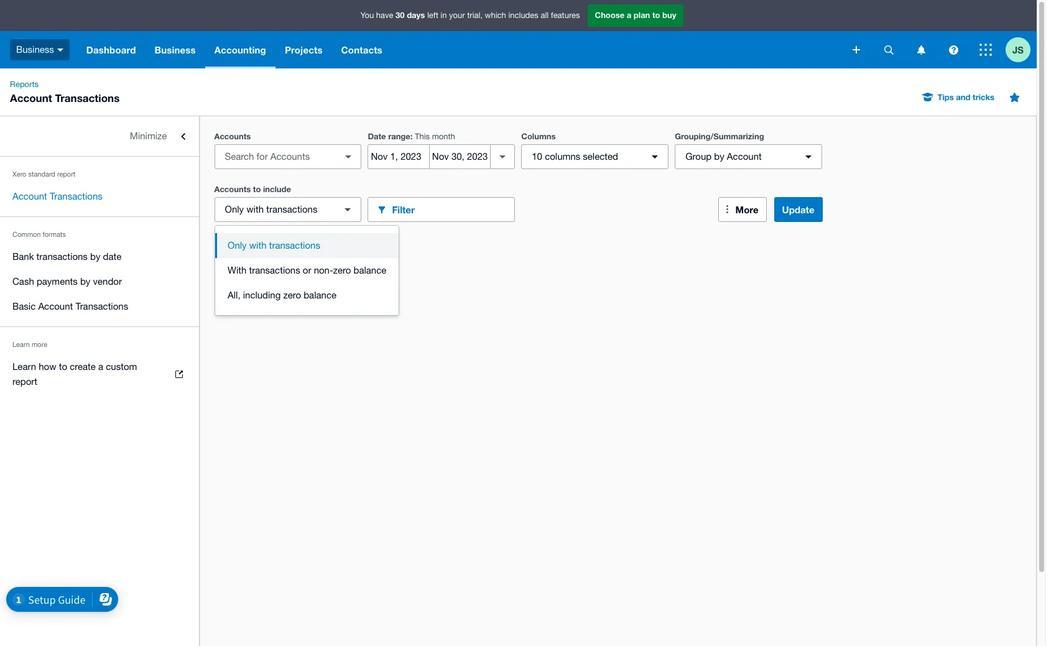 Task type: vqa. For each thing, say whether or not it's contained in the screenshot.
Insert content at the bottom of page
no



Task type: describe. For each thing, give the bounding box(es) containing it.
with
[[228, 265, 247, 276]]

xero
[[12, 171, 26, 178]]

projects
[[285, 44, 323, 55]]

navigation inside banner
[[77, 31, 845, 68]]

js button
[[1006, 31, 1037, 68]]

date
[[103, 251, 122, 262]]

trial,
[[468, 11, 483, 20]]

0 horizontal spatial zero
[[283, 290, 301, 301]]

banner containing js
[[0, 0, 1037, 68]]

account transactions
[[12, 191, 103, 202]]

or
[[303, 265, 311, 276]]

how
[[39, 362, 56, 372]]

standard
[[28, 171, 55, 178]]

accounting button
[[205, 31, 276, 68]]

selected
[[583, 151, 619, 162]]

open image
[[336, 144, 361, 169]]

accounts for accounts
[[214, 131, 251, 141]]

account down payments
[[38, 301, 73, 312]]

transactions up all, including zero balance
[[249, 265, 300, 276]]

by for date
[[90, 251, 100, 262]]

columns
[[545, 151, 581, 162]]

date
[[368, 131, 386, 141]]

10 columns selected
[[532, 151, 619, 162]]

all, including zero balance button
[[215, 283, 399, 308]]

learn how to create a custom report
[[12, 362, 137, 387]]

js
[[1013, 44, 1024, 55]]

report inside learn how to create a custom report
[[12, 377, 37, 387]]

business inside popup button
[[16, 44, 54, 55]]

to inside learn how to create a custom report
[[59, 362, 67, 372]]

group
[[686, 151, 712, 162]]

choose
[[595, 10, 625, 20]]

transactions for reports account transactions
[[55, 91, 120, 105]]

business button
[[145, 31, 205, 68]]

this
[[415, 132, 430, 141]]

tips and tricks button
[[916, 87, 1003, 107]]

transactions down formats
[[36, 251, 88, 262]]

10
[[532, 151, 543, 162]]

learn how to create a custom report link
[[0, 355, 199, 395]]

more
[[736, 204, 759, 215]]

all, including zero balance
[[228, 290, 337, 301]]

more button
[[719, 197, 767, 222]]

learn more
[[12, 341, 47, 349]]

grouping/summarizing
[[675, 131, 765, 141]]

group by account button
[[675, 144, 823, 169]]

transactions inside popup button
[[266, 204, 318, 215]]

month
[[432, 132, 455, 141]]

only with transactions for only with transactions button
[[228, 240, 320, 251]]

buy
[[663, 10, 677, 20]]

bank transactions by date link
[[0, 245, 199, 269]]

which
[[485, 11, 506, 20]]

minimize button
[[0, 124, 199, 149]]

account inside popup button
[[727, 151, 762, 162]]

cash
[[12, 276, 34, 287]]

includes
[[509, 11, 539, 20]]

formats
[[43, 231, 66, 238]]

custom
[[106, 362, 137, 372]]

reports link
[[5, 78, 44, 91]]

features
[[551, 11, 580, 20]]

reports account transactions
[[10, 80, 120, 105]]

include
[[263, 184, 291, 194]]

you
[[361, 11, 374, 20]]

with for only with transactions popup button
[[247, 204, 264, 215]]

you have 30 days left in your trial, which includes all features
[[361, 10, 580, 20]]

only with transactions button
[[214, 197, 362, 222]]

30
[[396, 10, 405, 20]]

transactions for basic account transactions
[[76, 301, 128, 312]]

a inside banner
[[627, 10, 632, 20]]

with transactions or non-zero balance
[[228, 265, 387, 276]]

filter button
[[368, 197, 515, 222]]

range
[[388, 131, 411, 141]]

xero standard report
[[12, 171, 75, 178]]

basic account transactions
[[12, 301, 128, 312]]

days
[[407, 10, 425, 20]]

filter
[[392, 204, 415, 215]]

choose a plan to buy
[[595, 10, 677, 20]]



Task type: locate. For each thing, give the bounding box(es) containing it.
0 horizontal spatial svg image
[[853, 46, 861, 54]]

cash payments by vendor link
[[0, 269, 199, 294]]

with for only with transactions button
[[249, 240, 267, 251]]

by down grouping/summarizing
[[715, 151, 725, 162]]

a right create
[[98, 362, 103, 372]]

only with transactions
[[225, 204, 318, 215], [228, 240, 320, 251]]

0 vertical spatial learn
[[12, 341, 30, 349]]

in
[[441, 11, 447, 20]]

0 vertical spatial accounts
[[214, 131, 251, 141]]

0 vertical spatial with
[[247, 204, 264, 215]]

2 vertical spatial by
[[80, 276, 90, 287]]

accounts
[[214, 131, 251, 141], [214, 184, 251, 194]]

navigation
[[77, 31, 845, 68]]

1 horizontal spatial to
[[253, 184, 261, 194]]

transactions up or
[[269, 240, 320, 251]]

plan
[[634, 10, 651, 20]]

basic
[[12, 301, 36, 312]]

learn down learn more
[[12, 362, 36, 372]]

transactions down cash payments by vendor link
[[76, 301, 128, 312]]

accounts up search for accounts text field
[[214, 131, 251, 141]]

1 vertical spatial balance
[[304, 290, 337, 301]]

only for only with transactions button
[[228, 240, 247, 251]]

group
[[215, 226, 399, 316]]

all
[[541, 11, 549, 20]]

only with transactions down "include"
[[225, 204, 318, 215]]

list of convenience dates image
[[491, 144, 515, 169]]

zero right or
[[333, 265, 351, 276]]

projects button
[[276, 31, 332, 68]]

by inside bank transactions by date link
[[90, 251, 100, 262]]

group containing only with transactions
[[215, 226, 399, 316]]

zero
[[333, 265, 351, 276], [283, 290, 301, 301]]

0 vertical spatial transactions
[[55, 91, 120, 105]]

report down learn more
[[12, 377, 37, 387]]

to inside banner
[[653, 10, 661, 20]]

0 horizontal spatial to
[[59, 362, 67, 372]]

only with transactions inside popup button
[[225, 204, 318, 215]]

and
[[957, 92, 971, 102]]

1 learn from the top
[[12, 341, 30, 349]]

a left plan
[[627, 10, 632, 20]]

vendor
[[93, 276, 122, 287]]

account inside reports account transactions
[[10, 91, 52, 105]]

1 vertical spatial to
[[253, 184, 261, 194]]

2 accounts from the top
[[214, 184, 251, 194]]

2 horizontal spatial to
[[653, 10, 661, 20]]

1 horizontal spatial a
[[627, 10, 632, 20]]

by inside cash payments by vendor link
[[80, 276, 90, 287]]

:
[[411, 131, 413, 141]]

learn for learn more
[[12, 341, 30, 349]]

to
[[653, 10, 661, 20], [253, 184, 261, 194], [59, 362, 67, 372]]

learn inside learn how to create a custom report
[[12, 362, 36, 372]]

0 horizontal spatial a
[[98, 362, 103, 372]]

report up account transactions
[[57, 171, 75, 178]]

bank transactions by date
[[12, 251, 122, 262]]

0 horizontal spatial business
[[16, 44, 54, 55]]

by left date
[[90, 251, 100, 262]]

only up 'with'
[[228, 240, 247, 251]]

contacts button
[[332, 31, 392, 68]]

only down accounts to include
[[225, 204, 244, 215]]

only inside only with transactions popup button
[[225, 204, 244, 215]]

learn
[[12, 341, 30, 349], [12, 362, 36, 372]]

left
[[427, 11, 439, 20]]

your
[[449, 11, 465, 20]]

including
[[243, 290, 281, 301]]

bank
[[12, 251, 34, 262]]

to left the 'buy'
[[653, 10, 661, 20]]

1 horizontal spatial svg image
[[980, 44, 993, 56]]

transactions inside reports account transactions
[[55, 91, 120, 105]]

account down grouping/summarizing
[[727, 151, 762, 162]]

accounts for accounts to include
[[214, 184, 251, 194]]

update button
[[775, 197, 823, 222]]

zero down with transactions or non-zero balance button
[[283, 290, 301, 301]]

0 horizontal spatial report
[[12, 377, 37, 387]]

with transactions or non-zero balance button
[[215, 258, 399, 283]]

only inside only with transactions button
[[228, 240, 247, 251]]

list box containing only with transactions
[[215, 226, 399, 316]]

a inside learn how to create a custom report
[[98, 362, 103, 372]]

2 learn from the top
[[12, 362, 36, 372]]

business button
[[0, 31, 77, 68]]

1 vertical spatial only
[[228, 240, 247, 251]]

account
[[10, 91, 52, 105], [727, 151, 762, 162], [12, 191, 47, 202], [38, 301, 73, 312]]

1 vertical spatial learn
[[12, 362, 36, 372]]

svg image inside business popup button
[[57, 48, 63, 51]]

1 vertical spatial report
[[12, 377, 37, 387]]

all,
[[228, 290, 241, 301]]

with inside popup button
[[247, 204, 264, 215]]

business inside dropdown button
[[155, 44, 196, 55]]

cash payments by vendor
[[12, 276, 122, 287]]

balance inside with transactions or non-zero balance button
[[354, 265, 387, 276]]

balance right non-
[[354, 265, 387, 276]]

1 horizontal spatial business
[[155, 44, 196, 55]]

only with transactions inside button
[[228, 240, 320, 251]]

0 vertical spatial to
[[653, 10, 661, 20]]

reports
[[10, 80, 39, 89]]

with down only with transactions popup button
[[249, 240, 267, 251]]

account down xero
[[12, 191, 47, 202]]

balance inside all, including zero balance button
[[304, 290, 337, 301]]

by for vendor
[[80, 276, 90, 287]]

payments
[[37, 276, 78, 287]]

transactions down the xero standard report
[[50, 191, 103, 202]]

2 vertical spatial transactions
[[76, 301, 128, 312]]

balance
[[354, 265, 387, 276], [304, 290, 337, 301]]

group by account
[[686, 151, 762, 162]]

common
[[12, 231, 41, 238]]

tricks
[[973, 92, 995, 102]]

2 vertical spatial to
[[59, 362, 67, 372]]

common formats
[[12, 231, 66, 238]]

learn for learn how to create a custom report
[[12, 362, 36, 372]]

by
[[715, 151, 725, 162], [90, 251, 100, 262], [80, 276, 90, 287]]

list box
[[215, 226, 399, 316]]

by left vendor
[[80, 276, 90, 287]]

tips and tricks
[[938, 92, 995, 102]]

svg image
[[980, 44, 993, 56], [853, 46, 861, 54]]

have
[[376, 11, 394, 20]]

to left "include"
[[253, 184, 261, 194]]

Select start date field
[[369, 145, 429, 169]]

only with transactions for only with transactions popup button
[[225, 204, 318, 215]]

balance down non-
[[304, 290, 337, 301]]

account transactions link
[[0, 184, 199, 209]]

transactions up minimize button
[[55, 91, 120, 105]]

1 horizontal spatial report
[[57, 171, 75, 178]]

columns
[[522, 131, 556, 141]]

svg image
[[885, 45, 894, 54], [918, 45, 926, 54], [949, 45, 959, 54], [57, 48, 63, 51]]

0 vertical spatial by
[[715, 151, 725, 162]]

Select end date field
[[430, 145, 491, 169]]

transactions down "include"
[[266, 204, 318, 215]]

with
[[247, 204, 264, 215], [249, 240, 267, 251]]

learn left more
[[12, 341, 30, 349]]

1 vertical spatial zero
[[283, 290, 301, 301]]

0 vertical spatial zero
[[333, 265, 351, 276]]

transactions
[[266, 204, 318, 215], [269, 240, 320, 251], [36, 251, 88, 262], [249, 265, 300, 276]]

0 vertical spatial only
[[225, 204, 244, 215]]

None field
[[214, 144, 362, 169]]

contacts
[[341, 44, 383, 55]]

with inside button
[[249, 240, 267, 251]]

dashboard link
[[77, 31, 145, 68]]

only for only with transactions popup button
[[225, 204, 244, 215]]

non-
[[314, 265, 333, 276]]

dashboard
[[86, 44, 136, 55]]

accounts left "include"
[[214, 184, 251, 194]]

1 vertical spatial with
[[249, 240, 267, 251]]

0 vertical spatial only with transactions
[[225, 204, 318, 215]]

1 accounts from the top
[[214, 131, 251, 141]]

by inside 'group by account' popup button
[[715, 151, 725, 162]]

banner
[[0, 0, 1037, 68]]

Search for Accounts text field
[[215, 145, 339, 169]]

0 vertical spatial balance
[[354, 265, 387, 276]]

date range : this month
[[368, 131, 455, 141]]

remove from favorites image
[[1003, 85, 1027, 110]]

0 vertical spatial report
[[57, 171, 75, 178]]

update
[[783, 204, 815, 215]]

basic account transactions link
[[0, 294, 199, 319]]

with down accounts to include
[[247, 204, 264, 215]]

account down reports link
[[10, 91, 52, 105]]

to right 'how'
[[59, 362, 67, 372]]

accounting
[[215, 44, 266, 55]]

only with transactions down only with transactions popup button
[[228, 240, 320, 251]]

minimize
[[130, 131, 167, 141]]

only with transactions button
[[215, 233, 399, 258]]

1 vertical spatial only with transactions
[[228, 240, 320, 251]]

1 horizontal spatial balance
[[354, 265, 387, 276]]

tips
[[938, 92, 955, 102]]

1 vertical spatial accounts
[[214, 184, 251, 194]]

1 vertical spatial a
[[98, 362, 103, 372]]

transactions
[[55, 91, 120, 105], [50, 191, 103, 202], [76, 301, 128, 312]]

accounts to include
[[214, 184, 291, 194]]

1 vertical spatial by
[[90, 251, 100, 262]]

0 vertical spatial a
[[627, 10, 632, 20]]

more
[[32, 341, 47, 349]]

1 horizontal spatial zero
[[333, 265, 351, 276]]

1 vertical spatial transactions
[[50, 191, 103, 202]]

navigation containing dashboard
[[77, 31, 845, 68]]

0 horizontal spatial balance
[[304, 290, 337, 301]]

only
[[225, 204, 244, 215], [228, 240, 247, 251]]

create
[[70, 362, 96, 372]]



